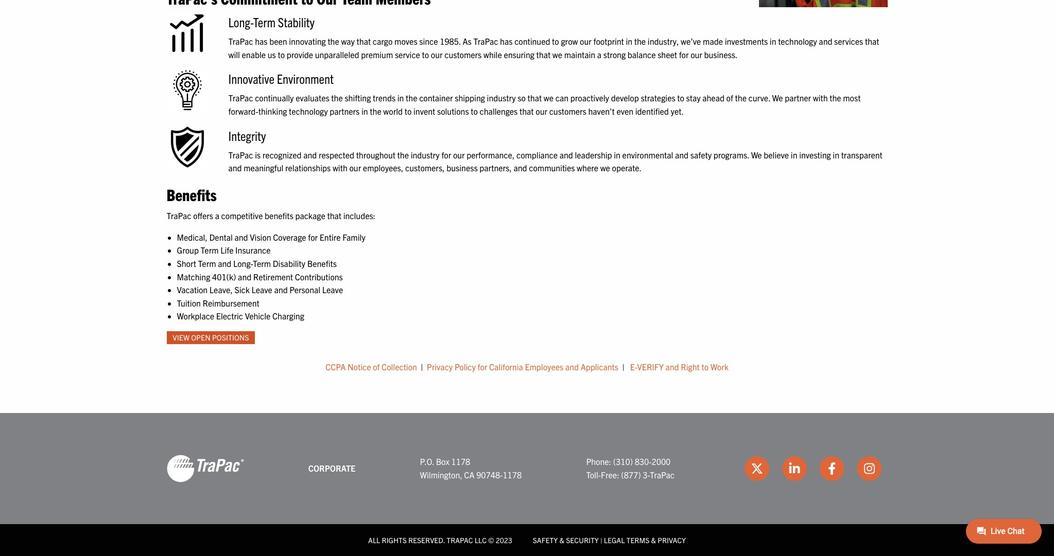 Task type: describe. For each thing, give the bounding box(es) containing it.
family
[[343, 232, 365, 242]]

corporate image
[[167, 455, 244, 483]]

all rights reserved. trapac llc © 2023
[[368, 536, 512, 545]]

footprint
[[594, 36, 624, 46]]

footer containing p.o. box 1178
[[0, 413, 1054, 557]]

vehicle
[[245, 311, 271, 322]]

disability
[[273, 259, 305, 269]]

terms
[[627, 536, 650, 545]]

1 vertical spatial privacy
[[658, 536, 686, 545]]

leadership
[[575, 150, 612, 160]]

cargo
[[373, 36, 393, 46]]

is
[[255, 150, 261, 160]]

and inside trapac has been innovating the way that cargo moves since 1985. as trapac has continued to grow our footprint in the industry, we've made investments in technology and services that will enable us to provide unparalleled premium service to our customers while ensuring that we maintain a strong balance sheet for our business.
[[819, 36, 832, 46]]

2 & from the left
[[651, 536, 656, 545]]

to left grow
[[552, 36, 559, 46]]

and left right
[[666, 362, 679, 372]]

as
[[463, 36, 472, 46]]

strong
[[603, 49, 626, 60]]

operate.
[[612, 163, 642, 173]]

ahead
[[703, 93, 725, 103]]

partner
[[785, 93, 811, 103]]

trapac for recognized
[[228, 150, 253, 160]]

service
[[395, 49, 420, 60]]

ccpa notice of collection | privacy policy for california employees and applicants |
[[326, 362, 625, 372]]

2 leave from the left
[[322, 285, 343, 295]]

sick
[[235, 285, 250, 295]]

medical,
[[177, 232, 207, 242]]

trapac is recognized and respected throughout the industry for our performance, compliance and leadership in environmental and safety programs. we believe in investing in transparent and meaningful relationships with our employees, customers, business partners, and communities where we operate.
[[228, 150, 883, 173]]

technology inside trapac has been innovating the way that cargo moves since 1985. as trapac has continued to grow our footprint in the industry, we've made investments in technology and services that will enable us to provide unparalleled premium service to our customers while ensuring that we maintain a strong balance sheet for our business.
[[778, 36, 817, 46]]

to left stay
[[677, 93, 684, 103]]

stay
[[686, 93, 701, 103]]

benefits
[[265, 211, 293, 221]]

partners
[[330, 106, 360, 116]]

group
[[177, 245, 199, 256]]

e-
[[630, 362, 637, 372]]

reimbursement
[[203, 298, 259, 308]]

tuition
[[177, 298, 201, 308]]

life
[[221, 245, 234, 256]]

that right services
[[865, 36, 879, 46]]

p.o. box 1178 wilmington, ca 90748-1178
[[420, 457, 522, 480]]

free:
[[601, 470, 619, 480]]

trapac up "while"
[[474, 36, 498, 46]]

policy
[[455, 362, 476, 372]]

safety & security link
[[533, 536, 599, 545]]

1 & from the left
[[559, 536, 564, 545]]

the inside trapac is recognized and respected throughout the industry for our performance, compliance and leadership in environmental and safety programs. we believe in investing in transparent and meaningful relationships with our employees, customers, business partners, and communities where we operate.
[[397, 150, 409, 160]]

entire
[[320, 232, 341, 242]]

safety
[[533, 536, 558, 545]]

develop
[[611, 93, 639, 103]]

communities
[[529, 163, 575, 173]]

customers inside trapac has been innovating the way that cargo moves since 1985. as trapac has continued to grow our footprint in the industry, we've made investments in technology and services that will enable us to provide unparalleled premium service to our customers while ensuring that we maintain a strong balance sheet for our business.
[[445, 49, 482, 60]]

investing
[[799, 150, 831, 160]]

in up the world
[[397, 93, 404, 103]]

believe
[[764, 150, 789, 160]]

with inside trapac is recognized and respected throughout the industry for our performance, compliance and leadership in environmental and safety programs. we believe in investing in transparent and meaningful relationships with our employees, customers, business partners, and communities where we operate.
[[333, 163, 347, 173]]

positions
[[212, 333, 249, 343]]

business.
[[704, 49, 738, 60]]

challenges
[[480, 106, 518, 116]]

2 has from the left
[[500, 36, 513, 46]]

ensuring
[[504, 49, 534, 60]]

our down since
[[431, 49, 443, 60]]

ccpa notice of collection link
[[326, 362, 417, 372]]

long-term stability
[[228, 14, 315, 30]]

thinking
[[258, 106, 287, 116]]

charging
[[272, 311, 304, 322]]

forward-
[[228, 106, 258, 116]]

trapac for a
[[167, 211, 191, 221]]

our up business on the left
[[453, 150, 465, 160]]

1985.
[[440, 36, 461, 46]]

way
[[341, 36, 355, 46]]

a inside trapac has been innovating the way that cargo moves since 1985. as trapac has continued to grow our footprint in the industry, we've made investments in technology and services that will enable us to provide unparalleled premium service to our customers while ensuring that we maintain a strong balance sheet for our business.
[[597, 49, 602, 60]]

where
[[577, 163, 598, 173]]

trapac inside phone: (310) 830-2000 toll-free: (877) 3-trapac
[[650, 470, 675, 480]]

and left safety
[[675, 150, 689, 160]]

strategies
[[641, 93, 675, 103]]

technology inside trapac continually evaluates the shifting trends in the container shipping industry so that we can proactively develop strategies to stay ahead of the curve. we partner with the most forward-thinking technology partners in the world to invent solutions to challenges that our customers haven't even identified yet.
[[289, 106, 328, 116]]

sheet
[[658, 49, 677, 60]]

benefits main content
[[156, 0, 898, 382]]

and left applicants
[[565, 362, 579, 372]]

1 horizontal spatial |
[[600, 536, 602, 545]]

830-
[[635, 457, 652, 467]]

the left most
[[830, 93, 841, 103]]

2023
[[496, 536, 512, 545]]

personal
[[290, 285, 320, 295]]

security
[[566, 536, 599, 545]]

continued
[[515, 36, 550, 46]]

phone: (310) 830-2000 toll-free: (877) 3-trapac
[[586, 457, 675, 480]]

continually
[[255, 93, 294, 103]]

investments
[[725, 36, 768, 46]]

we inside trapac continually evaluates the shifting trends in the container shipping industry so that we can proactively develop strategies to stay ahead of the curve. we partner with the most forward-thinking technology partners in the world to invent solutions to challenges that our customers haven't even identified yet.
[[544, 93, 554, 103]]

contributions
[[295, 272, 343, 282]]

privacy policy for california employees and applicants link
[[427, 362, 619, 372]]

environment
[[277, 70, 334, 87]]

that down the continued
[[536, 49, 551, 60]]

will
[[228, 49, 240, 60]]

and down compliance
[[514, 163, 527, 173]]

in up "operate."
[[614, 150, 621, 160]]

balance
[[628, 49, 656, 60]]

recognized
[[263, 150, 302, 160]]

trapac
[[447, 536, 473, 545]]

our down we've
[[691, 49, 702, 60]]

0 horizontal spatial |
[[421, 362, 423, 372]]

shifting
[[345, 93, 371, 103]]

we've
[[681, 36, 701, 46]]

services
[[834, 36, 863, 46]]

with inside trapac continually evaluates the shifting trends in the container shipping industry so that we can proactively develop strategies to stay ahead of the curve. we partner with the most forward-thinking technology partners in the world to invent solutions to challenges that our customers haven't even identified yet.
[[813, 93, 828, 103]]

privacy inside benefits main content
[[427, 362, 453, 372]]

2000
[[652, 457, 671, 467]]

for inside trapac is recognized and respected throughout the industry for our performance, compliance and leadership in environmental and safety programs. we believe in investing in transparent and meaningful relationships with our employees, customers, business partners, and communities where we operate.
[[442, 150, 451, 160]]

stability
[[278, 14, 315, 30]]

to down since
[[422, 49, 429, 60]]

that down 'so' on the top of the page
[[520, 106, 534, 116]]

term up been
[[253, 14, 276, 30]]

so
[[518, 93, 526, 103]]

legal terms & privacy link
[[604, 536, 686, 545]]

the left curve. we
[[735, 93, 747, 103]]

work
[[711, 362, 729, 372]]

1 vertical spatial 1178
[[503, 470, 522, 480]]

term up matching at the left of page
[[198, 259, 216, 269]]

the up 'partners'
[[331, 93, 343, 103]]

we inside trapac has been innovating the way that cargo moves since 1985. as trapac has continued to grow our footprint in the industry, we've made investments in technology and services that will enable us to provide unparalleled premium service to our customers while ensuring that we maintain a strong balance sheet for our business.
[[552, 49, 562, 60]]

reserved.
[[408, 536, 445, 545]]

to right the world
[[405, 106, 412, 116]]

in right investing
[[833, 150, 839, 160]]

and up communities
[[560, 150, 573, 160]]

medical, dental and vision coverage for entire family group term life insurance short term and long-term disability benefits matching 401(k) and retirement contributions vacation leave, sick leave and personal leave tuition reimbursement workplace electric vehicle charging
[[177, 232, 365, 322]]

in right believe
[[791, 150, 797, 160]]

trapac offers a competitive benefits package that includes:
[[167, 211, 375, 221]]



Task type: locate. For each thing, give the bounding box(es) containing it.
the up invent
[[406, 93, 417, 103]]

1 horizontal spatial &
[[651, 536, 656, 545]]

90748-
[[476, 470, 503, 480]]

safety & security | legal terms & privacy
[[533, 536, 686, 545]]

long- down insurance
[[233, 259, 253, 269]]

1178 right ca at the left
[[503, 470, 522, 480]]

0 horizontal spatial leave
[[252, 285, 272, 295]]

phone:
[[586, 457, 611, 467]]

unparalleled
[[315, 49, 359, 60]]

haven't
[[588, 106, 615, 116]]

1 vertical spatial customers
[[549, 106, 586, 116]]

of right notice
[[373, 362, 380, 372]]

0 horizontal spatial customers
[[445, 49, 482, 60]]

2 vertical spatial we
[[600, 163, 610, 173]]

of right the ahead
[[726, 93, 733, 103]]

ca
[[464, 470, 475, 480]]

notice
[[348, 362, 371, 372]]

been
[[269, 36, 287, 46]]

1 horizontal spatial a
[[597, 49, 602, 60]]

that up entire
[[327, 211, 341, 221]]

we down grow
[[552, 49, 562, 60]]

| left legal
[[600, 536, 602, 545]]

1 vertical spatial industry
[[411, 150, 440, 160]]

1 horizontal spatial of
[[726, 93, 733, 103]]

p.o.
[[420, 457, 434, 467]]

1 horizontal spatial 1178
[[503, 470, 522, 480]]

technology left services
[[778, 36, 817, 46]]

footer
[[0, 413, 1054, 557]]

industry inside trapac is recognized and respected throughout the industry for our performance, compliance and leadership in environmental and safety programs. we believe in investing in transparent and meaningful relationships with our employees, customers, business partners, and communities where we operate.
[[411, 150, 440, 160]]

workplace
[[177, 311, 214, 322]]

0 horizontal spatial 1178
[[451, 457, 470, 467]]

& right terms at bottom
[[651, 536, 656, 545]]

box
[[436, 457, 450, 467]]

we down leadership
[[600, 163, 610, 173]]

1 horizontal spatial leave
[[322, 285, 343, 295]]

to right us
[[278, 49, 285, 60]]

trapac inside trapac is recognized and respected throughout the industry for our performance, compliance and leadership in environmental and safety programs. we believe in investing in transparent and meaningful relationships with our employees, customers, business partners, and communities where we operate.
[[228, 150, 253, 160]]

term down insurance
[[253, 259, 271, 269]]

we inside trapac is recognized and respected throughout the industry for our performance, compliance and leadership in environmental and safety programs. we believe in investing in transparent and meaningful relationships with our employees, customers, business partners, and communities where we operate.
[[600, 163, 610, 173]]

leave
[[252, 285, 272, 295], [322, 285, 343, 295]]

employees
[[525, 362, 563, 372]]

2 horizontal spatial |
[[622, 362, 625, 372]]

customers down can
[[549, 106, 586, 116]]

all
[[368, 536, 380, 545]]

proactively
[[570, 93, 609, 103]]

our up maintain
[[580, 36, 592, 46]]

1 horizontal spatial with
[[813, 93, 828, 103]]

enable
[[242, 49, 266, 60]]

0 horizontal spatial technology
[[289, 106, 328, 116]]

identified
[[635, 106, 669, 116]]

(877)
[[621, 470, 641, 480]]

in right "investments"
[[770, 36, 776, 46]]

world
[[383, 106, 403, 116]]

to down shipping
[[471, 106, 478, 116]]

corporate
[[308, 463, 355, 474]]

respected
[[319, 150, 354, 160]]

toll-
[[586, 470, 601, 480]]

and left meaningful at the top
[[228, 163, 242, 173]]

0 horizontal spatial of
[[373, 362, 380, 372]]

invent
[[414, 106, 435, 116]]

1 horizontal spatial technology
[[778, 36, 817, 46]]

customers inside trapac continually evaluates the shifting trends in the container shipping industry so that we can proactively develop strategies to stay ahead of the curve. we partner with the most forward-thinking technology partners in the world to invent solutions to challenges that our customers haven't even identified yet.
[[549, 106, 586, 116]]

1 horizontal spatial benefits
[[307, 259, 337, 269]]

1 has from the left
[[255, 36, 268, 46]]

technology down evaluates
[[289, 106, 328, 116]]

long- inside the medical, dental and vision coverage for entire family group term life insurance short term and long-term disability benefits matching 401(k) and retirement contributions vacation leave, sick leave and personal leave tuition reimbursement workplace electric vehicle charging
[[233, 259, 253, 269]]

wilmington,
[[420, 470, 462, 480]]

| right collection
[[421, 362, 423, 372]]

llc
[[475, 536, 487, 545]]

| left the e-
[[622, 362, 625, 372]]

with down respected
[[333, 163, 347, 173]]

0 horizontal spatial a
[[215, 211, 219, 221]]

industry up challenges
[[487, 93, 516, 103]]

and up insurance
[[235, 232, 248, 242]]

benefits up contributions
[[307, 259, 337, 269]]

with right partner
[[813, 93, 828, 103]]

compliance
[[517, 150, 558, 160]]

0 vertical spatial industry
[[487, 93, 516, 103]]

for up business on the left
[[442, 150, 451, 160]]

1178 up ca at the left
[[451, 457, 470, 467]]

0 horizontal spatial privacy
[[427, 362, 453, 372]]

customers,
[[405, 163, 445, 173]]

we left can
[[544, 93, 554, 103]]

and left services
[[819, 36, 832, 46]]

privacy
[[427, 362, 453, 372], [658, 536, 686, 545]]

0 vertical spatial benefits
[[167, 184, 217, 204]]

we
[[552, 49, 562, 60], [544, 93, 554, 103], [600, 163, 610, 173]]

and up relationships
[[303, 150, 317, 160]]

trapac inside trapac continually evaluates the shifting trends in the container shipping industry so that we can proactively develop strategies to stay ahead of the curve. we partner with the most forward-thinking technology partners in the world to invent solutions to challenges that our customers haven't even identified yet.
[[228, 93, 253, 103]]

trapac left offers
[[167, 211, 191, 221]]

while
[[484, 49, 502, 60]]

& right safety
[[559, 536, 564, 545]]

0 horizontal spatial benefits
[[167, 184, 217, 204]]

©
[[488, 536, 494, 545]]

1 vertical spatial with
[[333, 163, 347, 173]]

verify
[[637, 362, 664, 372]]

our down respected
[[349, 163, 361, 173]]

includes:
[[343, 211, 375, 221]]

and down retirement
[[274, 285, 288, 295]]

the up balance
[[634, 36, 646, 46]]

view open positions link
[[167, 332, 255, 345]]

1 horizontal spatial industry
[[487, 93, 516, 103]]

1 vertical spatial we
[[544, 93, 554, 103]]

term left life
[[201, 245, 219, 256]]

trapac for evaluates
[[228, 93, 253, 103]]

privacy right terms at bottom
[[658, 536, 686, 545]]

for left entire
[[308, 232, 318, 242]]

vacation
[[177, 285, 208, 295]]

0 vertical spatial privacy
[[427, 362, 453, 372]]

1 horizontal spatial privacy
[[658, 536, 686, 545]]

leave down retirement
[[252, 285, 272, 295]]

even
[[617, 106, 633, 116]]

trends
[[373, 93, 396, 103]]

in down shifting
[[362, 106, 368, 116]]

our right challenges
[[536, 106, 547, 116]]

benefits up offers
[[167, 184, 217, 204]]

industry up customers,
[[411, 150, 440, 160]]

trapac left "is"
[[228, 150, 253, 160]]

has up 'enable'
[[255, 36, 268, 46]]

industry inside trapac continually evaluates the shifting trends in the container shipping industry so that we can proactively develop strategies to stay ahead of the curve. we partner with the most forward-thinking technology partners in the world to invent solutions to challenges that our customers haven't even identified yet.
[[487, 93, 516, 103]]

1 vertical spatial benefits
[[307, 259, 337, 269]]

to
[[552, 36, 559, 46], [278, 49, 285, 60], [422, 49, 429, 60], [677, 93, 684, 103], [405, 106, 412, 116], [471, 106, 478, 116], [702, 362, 709, 372]]

to left work
[[702, 362, 709, 372]]

innovative environment
[[228, 70, 334, 87]]

(310)
[[613, 457, 633, 467]]

benefits inside the medical, dental and vision coverage for entire family group term life insurance short term and long-term disability benefits matching 401(k) and retirement contributions vacation leave, sick leave and personal leave tuition reimbursement workplace electric vehicle charging
[[307, 259, 337, 269]]

throughout
[[356, 150, 395, 160]]

in up balance
[[626, 36, 632, 46]]

for inside the medical, dental and vision coverage for entire family group term life insurance short term and long-term disability benefits matching 401(k) and retirement contributions vacation leave, sick leave and personal leave tuition reimbursement workplace electric vehicle charging
[[308, 232, 318, 242]]

offers
[[193, 211, 213, 221]]

dental
[[209, 232, 233, 242]]

for down we've
[[679, 49, 689, 60]]

curve. we
[[749, 93, 783, 103]]

e-verify and right to work link
[[630, 362, 729, 372]]

e-verify and right to work
[[630, 362, 729, 372]]

most
[[843, 93, 861, 103]]

0 vertical spatial customers
[[445, 49, 482, 60]]

that right way
[[357, 36, 371, 46]]

of inside trapac continually evaluates the shifting trends in the container shipping industry so that we can proactively develop strategies to stay ahead of the curve. we partner with the most forward-thinking technology partners in the world to invent solutions to challenges that our customers haven't even identified yet.
[[726, 93, 733, 103]]

matching
[[177, 272, 210, 282]]

trapac for been
[[228, 36, 253, 46]]

the up employees,
[[397, 150, 409, 160]]

and up '401(k)'
[[218, 259, 231, 269]]

0 vertical spatial long-
[[228, 14, 253, 30]]

the down "trends"
[[370, 106, 381, 116]]

for inside trapac has been innovating the way that cargo moves since 1985. as trapac has continued to grow our footprint in the industry, we've made investments in technology and services that will enable us to provide unparalleled premium service to our customers while ensuring that we maintain a strong balance sheet for our business.
[[679, 49, 689, 60]]

container
[[419, 93, 453, 103]]

trapac up the forward-
[[228, 93, 253, 103]]

insurance
[[235, 245, 271, 256]]

0 vertical spatial technology
[[778, 36, 817, 46]]

environmental
[[622, 150, 673, 160]]

privacy left policy
[[427, 362, 453, 372]]

long-
[[228, 14, 253, 30], [233, 259, 253, 269]]

a right offers
[[215, 211, 219, 221]]

business
[[447, 163, 478, 173]]

yet.
[[671, 106, 684, 116]]

1 vertical spatial long-
[[233, 259, 253, 269]]

that
[[357, 36, 371, 46], [865, 36, 879, 46], [536, 49, 551, 60], [528, 93, 542, 103], [520, 106, 534, 116], [327, 211, 341, 221]]

trapac has been innovating the way that cargo moves since 1985. as trapac has continued to grow our footprint in the industry, we've made investments in technology and services that will enable us to provide unparalleled premium service to our customers while ensuring that we maintain a strong balance sheet for our business.
[[228, 36, 879, 60]]

that right 'so' on the top of the page
[[528, 93, 542, 103]]

for right policy
[[478, 362, 487, 372]]

ccpa
[[326, 362, 346, 372]]

0 vertical spatial 1178
[[451, 457, 470, 467]]

leave down contributions
[[322, 285, 343, 295]]

vision
[[250, 232, 271, 242]]

1 vertical spatial a
[[215, 211, 219, 221]]

rights
[[382, 536, 407, 545]]

0 vertical spatial a
[[597, 49, 602, 60]]

0 horizontal spatial &
[[559, 536, 564, 545]]

a
[[597, 49, 602, 60], [215, 211, 219, 221]]

1 vertical spatial technology
[[289, 106, 328, 116]]

0 vertical spatial of
[[726, 93, 733, 103]]

benefits
[[167, 184, 217, 204], [307, 259, 337, 269]]

trapac down 2000
[[650, 470, 675, 480]]

integrity
[[228, 127, 266, 143]]

0 vertical spatial with
[[813, 93, 828, 103]]

0 horizontal spatial has
[[255, 36, 268, 46]]

employees,
[[363, 163, 403, 173]]

a left 'strong'
[[597, 49, 602, 60]]

applicants
[[581, 362, 619, 372]]

our inside trapac continually evaluates the shifting trends in the container shipping industry so that we can proactively develop strategies to stay ahead of the curve. we partner with the most forward-thinking technology partners in the world to invent solutions to challenges that our customers haven't even identified yet.
[[536, 106, 547, 116]]

0 horizontal spatial industry
[[411, 150, 440, 160]]

the up unparalleled at top left
[[328, 36, 339, 46]]

and up sick
[[238, 272, 251, 282]]

has up ensuring
[[500, 36, 513, 46]]

view
[[173, 333, 190, 343]]

1 horizontal spatial has
[[500, 36, 513, 46]]

0 vertical spatial we
[[552, 49, 562, 60]]

trapac continually evaluates the shifting trends in the container shipping industry so that we can proactively develop strategies to stay ahead of the curve. we partner with the most forward-thinking technology partners in the world to invent solutions to challenges that our customers haven't even identified yet.
[[228, 93, 861, 116]]

1178
[[451, 457, 470, 467], [503, 470, 522, 480]]

1 vertical spatial of
[[373, 362, 380, 372]]

transparent
[[841, 150, 883, 160]]

safety
[[690, 150, 712, 160]]

evaluates
[[296, 93, 329, 103]]

we
[[751, 150, 762, 160]]

trapac up will
[[228, 36, 253, 46]]

1 horizontal spatial customers
[[549, 106, 586, 116]]

3-
[[643, 470, 650, 480]]

customers down as
[[445, 49, 482, 60]]

the
[[328, 36, 339, 46], [634, 36, 646, 46], [331, 93, 343, 103], [406, 93, 417, 103], [735, 93, 747, 103], [830, 93, 841, 103], [370, 106, 381, 116], [397, 150, 409, 160]]

solutions
[[437, 106, 469, 116]]

performance,
[[467, 150, 515, 160]]

long- up will
[[228, 14, 253, 30]]

coverage
[[273, 232, 306, 242]]

1 leave from the left
[[252, 285, 272, 295]]

0 horizontal spatial with
[[333, 163, 347, 173]]

relationships
[[285, 163, 331, 173]]



Task type: vqa. For each thing, say whether or not it's contained in the screenshot.
"has"
yes



